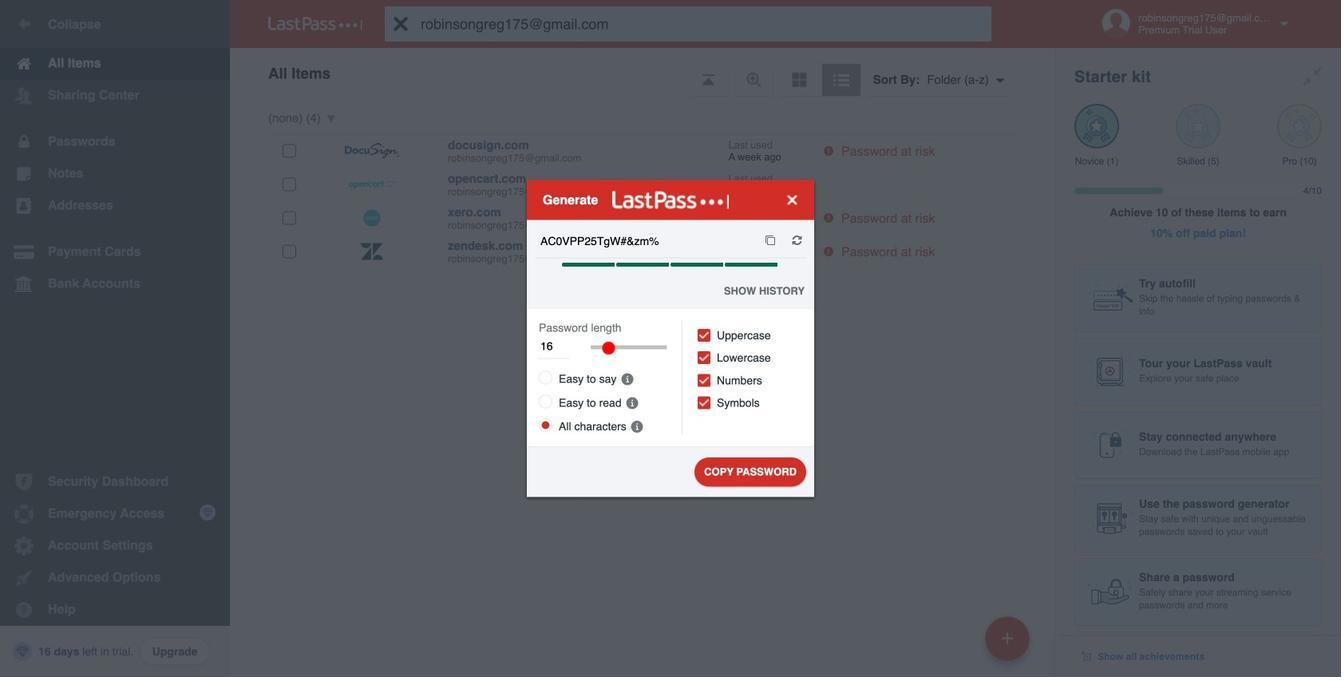 Task type: locate. For each thing, give the bounding box(es) containing it.
None range field
[[591, 337, 667, 358]]

dialog
[[519, 180, 822, 497]]

main navigation navigation
[[0, 0, 230, 677]]

Search search field
[[385, 6, 1023, 42]]

None number field
[[539, 339, 569, 359]]

Please enter a password... text field
[[539, 220, 751, 260]]

new item navigation
[[980, 612, 1040, 677]]



Task type: describe. For each thing, give the bounding box(es) containing it.
vault options navigation
[[230, 48, 1056, 96]]

lastpass image
[[268, 17, 362, 31]]

new item image
[[1002, 633, 1013, 644]]

search my vault text field
[[385, 6, 1023, 42]]

clear search image
[[385, 6, 417, 42]]



Task type: vqa. For each thing, say whether or not it's contained in the screenshot.
dialog
yes



